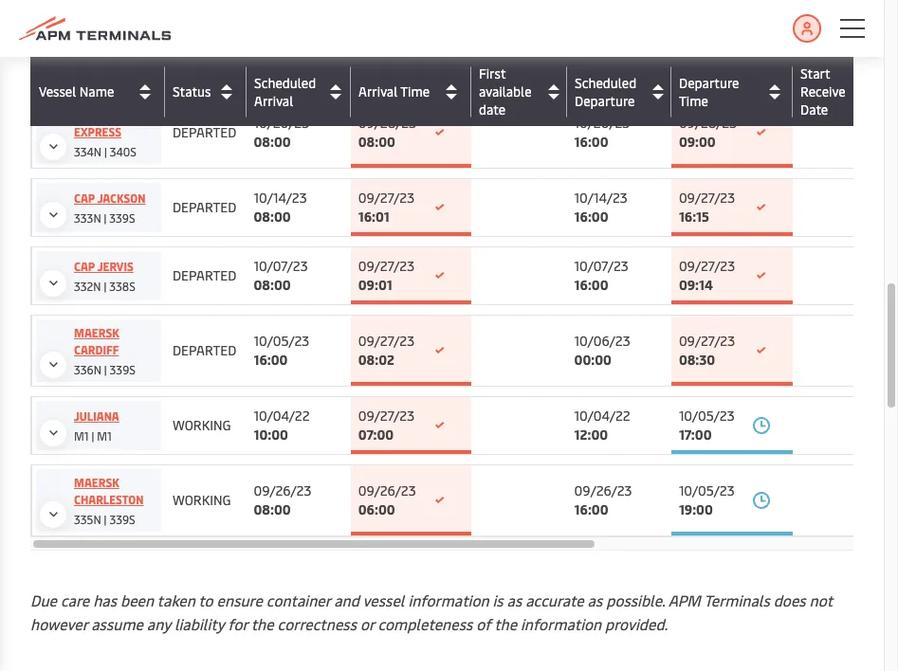 Task type: describe. For each thing, give the bounding box(es) containing it.
1 as from the left
[[507, 590, 522, 611]]

09/28/23 08:00
[[358, 114, 417, 151]]

10/05/23 16:00
[[254, 332, 310, 369]]

335n
[[74, 512, 101, 527]]

09:14
[[679, 276, 713, 294]]

10/20/23 for 08:00
[[254, 114, 309, 132]]

receive
[[801, 83, 846, 101]]

vessel
[[363, 590, 405, 611]]

cap for 10/07/23
[[74, 259, 95, 274]]

available
[[479, 83, 532, 101]]

09/28/23 for 08:00
[[358, 114, 417, 132]]

| inside "juliana m1 | m1"
[[91, 429, 94, 444]]

scheduled departure button
[[575, 74, 667, 110]]

correctness
[[277, 614, 357, 635]]

departed for 10/20/23
[[173, 123, 236, 141]]

10/14/23 08:00
[[254, 189, 307, 226]]

09/27/23 for 09:14
[[679, 257, 735, 275]]

17:00
[[679, 426, 712, 444]]

09/27/23 for 16:01
[[358, 189, 415, 207]]

cap jackson 333n | 339s
[[74, 191, 146, 226]]

09/26/23 08:00
[[254, 482, 312, 519]]

scheduled arrival
[[254, 74, 316, 110]]

accurate
[[526, 590, 584, 611]]

cap for 10/14/23
[[74, 191, 95, 206]]

cardiff
[[74, 342, 119, 358]]

vessel
[[39, 83, 76, 101]]

09/27/23 07:00
[[358, 407, 415, 444]]

09/28/23 for 09:00
[[679, 114, 737, 132]]

arrival time button
[[359, 76, 467, 107]]

16:00 for 10/14/23 16:00
[[575, 208, 609, 226]]

name
[[79, 83, 114, 101]]

00:00
[[575, 351, 612, 369]]

2 as from the left
[[588, 590, 603, 611]]

09/27/23 08:30
[[679, 332, 735, 369]]

and
[[334, 590, 359, 611]]

08:02
[[358, 351, 395, 369]]

due care has been taken to ensure container and vessel information is as accurate as possible. apm terminals does not however assume any liability for the correctness or completeness of the information provided.
[[30, 590, 833, 635]]

status button
[[173, 76, 242, 107]]

date
[[801, 101, 828, 119]]

10/14/23 16:00
[[575, 189, 628, 226]]

departure time
[[679, 74, 739, 110]]

departed for 10/05/23
[[173, 342, 236, 360]]

care
[[61, 590, 89, 611]]

10/20/23 for 16:00
[[575, 114, 630, 132]]

339s for 10/14/23 08:00
[[109, 211, 135, 226]]

1 horizontal spatial departure
[[679, 74, 739, 92]]

09/27/23 16:15
[[679, 189, 735, 226]]

09/27/23 for 08:30
[[679, 332, 735, 350]]

338s
[[109, 279, 135, 294]]

however
[[30, 614, 88, 635]]

09/27/23 16:01
[[358, 189, 415, 226]]

| for 10/07/23 08:00
[[104, 279, 107, 294]]

10/04/22 for 12:00
[[575, 407, 631, 425]]

first available date button
[[479, 65, 563, 119]]

10/07/23 16:00
[[575, 257, 629, 294]]

10/20/23 16:00
[[575, 114, 630, 151]]

07:00
[[358, 426, 394, 444]]

12:00
[[575, 426, 608, 444]]

inbound 09:00
[[173, 42, 291, 69]]

scheduled departure
[[575, 74, 637, 110]]

inbound
[[173, 42, 229, 60]]

10/20/23 08:00
[[254, 114, 309, 151]]

container
[[266, 590, 330, 611]]

departure time button
[[679, 74, 788, 110]]

first
[[479, 65, 506, 83]]

19:00
[[679, 501, 713, 519]]

juliana m1 | m1
[[74, 409, 119, 444]]

liability
[[174, 614, 224, 635]]

juliana
[[74, 409, 119, 424]]

first available date
[[479, 65, 532, 119]]

1 340s from the top
[[110, 63, 136, 78]]

vessel name button
[[39, 76, 160, 107]]

start receive date
[[801, 65, 846, 119]]

10/07/23 08:00
[[254, 257, 308, 294]]

10/05/23 19:00
[[679, 482, 735, 519]]

| for 09/26/23 08:00
[[104, 512, 107, 527]]

has
[[93, 590, 117, 611]]

taken
[[157, 590, 195, 611]]

any
[[147, 614, 171, 635]]

2 m1 from the left
[[97, 429, 112, 444]]

of
[[476, 614, 491, 635]]

10/04/22 for 10:00
[[254, 407, 310, 425]]

due
[[30, 590, 57, 611]]

09/26/23 for 08:00
[[254, 482, 312, 500]]

is
[[493, 590, 503, 611]]

16:01
[[358, 208, 390, 226]]

for
[[228, 614, 248, 635]]

10/05/23 for 16:00
[[254, 332, 310, 350]]

start receive date button
[[801, 65, 874, 119]]

provided.
[[605, 614, 668, 635]]

16:15
[[679, 208, 709, 226]]



Task type: locate. For each thing, give the bounding box(es) containing it.
| inside cap jervis 332n | 338s
[[104, 279, 107, 294]]

2 339s from the top
[[110, 362, 136, 378]]

0 horizontal spatial arrival
[[254, 92, 293, 110]]

cap up '333n'
[[74, 191, 95, 206]]

10/07/23 for 08:00
[[254, 257, 308, 275]]

1 vertical spatial seattle express 334n | 340s
[[74, 107, 136, 159]]

terminals
[[704, 590, 770, 611]]

information
[[408, 590, 489, 611], [521, 614, 602, 635]]

| right 336n
[[104, 362, 107, 378]]

1 334n from the top
[[74, 63, 102, 78]]

09:00 for 09/28/23 09:00
[[679, 133, 716, 151]]

start
[[801, 65, 830, 83]]

10/14/23 for 08:00
[[254, 189, 307, 207]]

10/05/23 down 10/07/23 08:00
[[254, 332, 310, 350]]

08:00 down arrival time
[[358, 133, 395, 151]]

16:00 inside 10/14/23 16:00
[[575, 208, 609, 226]]

assume
[[91, 614, 143, 635]]

0 vertical spatial working
[[173, 416, 231, 434]]

departed left 10/05/23 16:00
[[173, 342, 236, 360]]

| for 10/14/23 08:00
[[104, 211, 107, 226]]

16:00 up 10/04/22 10:00
[[254, 351, 288, 369]]

16:00 for 09/26/23 16:00
[[575, 501, 609, 519]]

0 horizontal spatial information
[[408, 590, 489, 611]]

0 horizontal spatial 10/14/23
[[254, 189, 307, 207]]

| down the juliana
[[91, 429, 94, 444]]

1 scheduled from the left
[[254, 74, 316, 92]]

departure up 09/28/23 09:00
[[679, 74, 739, 92]]

08:00 for 10/14/23 08:00
[[254, 208, 291, 226]]

| inside maersk charleston 335n | 339s
[[104, 512, 107, 527]]

as right accurate
[[588, 590, 603, 611]]

10/07/23 down 10/14/23 08:00
[[254, 257, 308, 275]]

10/04/22 10:00
[[254, 407, 310, 444]]

or
[[360, 614, 374, 635]]

10/20/23
[[254, 114, 309, 132], [575, 114, 630, 132]]

1 vertical spatial 10/05/23
[[679, 407, 735, 425]]

1 vertical spatial cap
[[74, 259, 95, 274]]

1 maersk from the top
[[74, 325, 119, 341]]

1 seattle express 334n | 340s from the top
[[74, 26, 136, 78]]

| for 10/05/23 16:00
[[104, 362, 107, 378]]

1 10/07/23 from the left
[[254, 257, 308, 275]]

16:00 for 10/05/23 16:00
[[254, 351, 288, 369]]

maersk inside 'maersk cardiff 336n | 339s'
[[74, 325, 119, 341]]

0 vertical spatial seattle express 334n | 340s
[[74, 26, 136, 78]]

departure inside scheduled departure
[[575, 92, 635, 110]]

time inside departure time
[[679, 92, 709, 110]]

ensure
[[217, 590, 263, 611]]

09/27/23 for 07:00
[[358, 407, 415, 425]]

cap jervis 332n | 338s
[[74, 259, 135, 294]]

10/06/23
[[575, 332, 630, 350]]

09:00
[[254, 51, 291, 69], [358, 51, 395, 69], [679, 133, 716, 151]]

0 vertical spatial maersk
[[74, 325, 119, 341]]

departed for 10/07/23
[[173, 267, 236, 285]]

1 departed from the top
[[173, 123, 236, 141]]

09/28/23 down arrival time
[[358, 114, 417, 132]]

09:00 up scheduled arrival
[[254, 51, 291, 69]]

16:00 inside 10/05/23 16:00
[[254, 351, 288, 369]]

1 10/14/23 from the left
[[254, 189, 307, 207]]

08:00 up 10/05/23 16:00
[[254, 276, 291, 294]]

seattle express 334n | 340s down vessel name button
[[74, 107, 136, 159]]

1 09/28/23 from the left
[[358, 114, 417, 132]]

08:00 inside 10/14/23 08:00
[[254, 208, 291, 226]]

334n
[[74, 63, 102, 78], [74, 144, 102, 159]]

seattle up name
[[74, 26, 120, 41]]

16:00 for 10/20/23 16:00
[[575, 133, 609, 151]]

09/27/23 for 09:01
[[358, 257, 415, 275]]

1 horizontal spatial 10/20/23
[[575, 114, 630, 132]]

maersk inside maersk charleston 335n | 339s
[[74, 475, 119, 490]]

334n up jackson
[[74, 144, 102, 159]]

1 vertical spatial express
[[74, 124, 121, 139]]

09/26/23 16:00
[[575, 482, 632, 519]]

working
[[173, 416, 231, 434], [173, 491, 231, 509]]

cap inside cap jackson 333n | 339s
[[74, 191, 95, 206]]

arrival inside arrival time button
[[359, 83, 398, 101]]

10/06/23 00:00
[[575, 332, 630, 369]]

10/14/23 for 16:00
[[575, 189, 628, 207]]

0 horizontal spatial time
[[401, 83, 430, 101]]

1 10/04/22 from the left
[[254, 407, 310, 425]]

09/26/23 down 10:00
[[254, 482, 312, 500]]

maersk cardiff 336n | 339s
[[74, 325, 136, 378]]

1 seattle from the top
[[74, 26, 120, 41]]

1 the from the left
[[251, 614, 274, 635]]

0 horizontal spatial as
[[507, 590, 522, 611]]

09/27/23 up 09:14
[[679, 257, 735, 275]]

m1
[[74, 429, 89, 444], [97, 429, 112, 444]]

1 horizontal spatial m1
[[97, 429, 112, 444]]

08:00 for 10/07/23 08:00
[[254, 276, 291, 294]]

16:00 up the 10/06/23 in the right of the page
[[575, 276, 609, 294]]

jervis
[[97, 259, 134, 274]]

340s up name
[[110, 63, 136, 78]]

16:00 for 10/07/23 16:00
[[575, 276, 609, 294]]

1 10/20/23 from the left
[[254, 114, 309, 132]]

status
[[173, 83, 211, 101]]

working left the 09/26/23 08:00
[[173, 491, 231, 509]]

16:00 inside 09/26/23 16:00
[[575, 501, 609, 519]]

09/27/23 up '16:15'
[[679, 189, 735, 207]]

0 horizontal spatial departure
[[575, 92, 635, 110]]

maersk for working
[[74, 475, 119, 490]]

3 departed from the top
[[173, 267, 236, 285]]

09/28/23 down departure time
[[679, 114, 737, 132]]

as
[[507, 590, 522, 611], [588, 590, 603, 611]]

1 vertical spatial seattle
[[74, 107, 120, 122]]

0 horizontal spatial 10/04/22
[[254, 407, 310, 425]]

time
[[401, 83, 430, 101], [679, 92, 709, 110]]

working left 10:00
[[173, 416, 231, 434]]

2 the from the left
[[494, 614, 517, 635]]

completeness
[[378, 614, 473, 635]]

time for arrival time
[[401, 83, 430, 101]]

09/27/23 up 16:01
[[358, 189, 415, 207]]

2 seattle express 334n | 340s from the top
[[74, 107, 136, 159]]

1 m1 from the left
[[74, 429, 89, 444]]

time up 09/28/23 09:00
[[679, 92, 709, 110]]

2 10/04/22 from the left
[[575, 407, 631, 425]]

0 vertical spatial express
[[74, 43, 121, 58]]

express down name
[[74, 124, 121, 139]]

1 horizontal spatial 09:00
[[358, 51, 395, 69]]

1 vertical spatial 339s
[[110, 362, 136, 378]]

339s down cardiff
[[110, 362, 136, 378]]

arrival time
[[359, 83, 430, 101]]

10/05/23 17:00
[[679, 407, 735, 444]]

1 vertical spatial information
[[521, 614, 602, 635]]

09:00 inside 09/28/23 09:00
[[679, 133, 716, 151]]

09/27/23
[[358, 189, 415, 207], [679, 189, 735, 207], [358, 257, 415, 275], [679, 257, 735, 275], [358, 332, 415, 350], [679, 332, 735, 350], [358, 407, 415, 425]]

10/04/22 up 10:00
[[254, 407, 310, 425]]

jackson
[[97, 191, 146, 206]]

339s for 09/26/23 08:00
[[109, 512, 135, 527]]

0 vertical spatial 334n
[[74, 63, 102, 78]]

10:00
[[254, 426, 288, 444]]

08:00 inside 10/07/23 08:00
[[254, 276, 291, 294]]

08:00 for 09/28/23 08:00
[[358, 133, 395, 151]]

1 horizontal spatial 09/28/23
[[679, 114, 737, 132]]

|
[[104, 63, 107, 78], [104, 144, 107, 159], [104, 211, 107, 226], [104, 279, 107, 294], [104, 362, 107, 378], [91, 429, 94, 444], [104, 512, 107, 527]]

1 vertical spatial 340s
[[110, 144, 136, 159]]

08:00 inside 10/20/23 08:00
[[254, 133, 291, 151]]

339s down charleston at the bottom left
[[109, 512, 135, 527]]

10/07/23 down 10/14/23 16:00
[[575, 257, 629, 275]]

08:30
[[679, 351, 715, 369]]

| left 338s at the left of page
[[104, 279, 107, 294]]

0 horizontal spatial 09:00
[[254, 51, 291, 69]]

cap up 332n
[[74, 259, 95, 274]]

0 horizontal spatial the
[[251, 614, 274, 635]]

09/26/23 for 06:00
[[358, 482, 416, 500]]

date
[[479, 101, 506, 119]]

09:00 down departure time
[[679, 133, 716, 151]]

0 vertical spatial cap
[[74, 191, 95, 206]]

09/26/23 up 06:00
[[358, 482, 416, 500]]

16:00 down scheduled departure
[[575, 133, 609, 151]]

334n up name
[[74, 63, 102, 78]]

working for 10:00
[[173, 416, 231, 434]]

1 horizontal spatial arrival
[[359, 83, 398, 101]]

express up name
[[74, 43, 121, 58]]

10/07/23 for 16:00
[[575, 257, 629, 275]]

| right '333n'
[[104, 211, 107, 226]]

time up 09/28/23 08:00
[[401, 83, 430, 101]]

0 horizontal spatial 10/07/23
[[254, 257, 308, 275]]

336n
[[74, 362, 101, 378]]

09/27/23 up 07:00 at the bottom
[[358, 407, 415, 425]]

09:00 up arrival time
[[358, 51, 395, 69]]

10/04/22
[[254, 407, 310, 425], [575, 407, 631, 425]]

1 horizontal spatial the
[[494, 614, 517, 635]]

maersk up cardiff
[[74, 325, 119, 341]]

10/14/23 down 10/20/23 16:00
[[575, 189, 628, 207]]

06:00
[[358, 501, 395, 519]]

0 horizontal spatial scheduled
[[254, 74, 316, 92]]

does
[[774, 590, 806, 611]]

09:01
[[358, 276, 392, 294]]

charleston
[[74, 492, 144, 508]]

2 09/28/23 from the left
[[679, 114, 737, 132]]

333n
[[74, 211, 101, 226]]

09:00 inside inbound 09:00
[[254, 51, 291, 69]]

10/05/23
[[254, 332, 310, 350], [679, 407, 735, 425], [679, 482, 735, 500]]

08:00 for 09/26/23 08:00
[[254, 501, 291, 519]]

1 working from the top
[[173, 416, 231, 434]]

08:00 down scheduled arrival
[[254, 133, 291, 151]]

vessel name
[[39, 83, 114, 101]]

1 vertical spatial maersk
[[74, 475, 119, 490]]

10/05/23 up 19:00
[[679, 482, 735, 500]]

to
[[199, 590, 213, 611]]

2 maersk from the top
[[74, 475, 119, 490]]

10/07/23
[[254, 257, 308, 275], [575, 257, 629, 275]]

332n
[[74, 279, 101, 294]]

the right of
[[494, 614, 517, 635]]

| inside cap jackson 333n | 339s
[[104, 211, 107, 226]]

2 departed from the top
[[173, 198, 236, 216]]

1 cap from the top
[[74, 191, 95, 206]]

2 10/14/23 from the left
[[575, 189, 628, 207]]

arrival
[[359, 83, 398, 101], [254, 92, 293, 110]]

scheduled up 10/20/23 08:00
[[254, 74, 316, 92]]

departed left 10/14/23 08:00
[[173, 198, 236, 216]]

2 horizontal spatial 09/26/23
[[575, 482, 632, 500]]

1 09/26/23 from the left
[[254, 482, 312, 500]]

16:00 inside 10/20/23 16:00
[[575, 133, 609, 151]]

10/20/23 down scheduled arrival
[[254, 114, 309, 132]]

4 departed from the top
[[173, 342, 236, 360]]

2 working from the top
[[173, 491, 231, 509]]

1 horizontal spatial scheduled
[[575, 74, 637, 92]]

| inside 'maersk cardiff 336n | 339s'
[[104, 362, 107, 378]]

working for 08:00
[[173, 491, 231, 509]]

1 horizontal spatial information
[[521, 614, 602, 635]]

apm
[[668, 590, 701, 611]]

339s down jackson
[[109, 211, 135, 226]]

2 334n from the top
[[74, 144, 102, 159]]

10/05/23 for 19:00
[[679, 482, 735, 500]]

09/27/23 up 08:30
[[679, 332, 735, 350]]

09/28/23 09:00
[[679, 114, 737, 151]]

time for departure time
[[679, 92, 709, 110]]

09/27/23 for 08:02
[[358, 332, 415, 350]]

1 horizontal spatial 10/04/22
[[575, 407, 631, 425]]

09/26/23
[[254, 482, 312, 500], [358, 482, 416, 500], [575, 482, 632, 500]]

arrival up 10/20/23 08:00
[[254, 92, 293, 110]]

09/27/23 09:01
[[358, 257, 415, 294]]

10/05/23 for 17:00
[[679, 407, 735, 425]]

0 vertical spatial 340s
[[110, 63, 136, 78]]

information down accurate
[[521, 614, 602, 635]]

10/04/22 up 12:00
[[575, 407, 631, 425]]

2 vertical spatial 339s
[[109, 512, 135, 527]]

as right is
[[507, 590, 522, 611]]

| right 335n
[[104, 512, 107, 527]]

0 horizontal spatial m1
[[74, 429, 89, 444]]

339s inside maersk charleston 335n | 339s
[[109, 512, 135, 527]]

1 express from the top
[[74, 43, 121, 58]]

1 339s from the top
[[109, 211, 135, 226]]

08:00 up 10/07/23 08:00
[[254, 208, 291, 226]]

16:00 inside 10/07/23 16:00
[[575, 276, 609, 294]]

| up jackson
[[104, 144, 107, 159]]

0 vertical spatial seattle
[[74, 26, 120, 41]]

10/20/23 down scheduled departure
[[575, 114, 630, 132]]

2 scheduled from the left
[[575, 74, 637, 92]]

09:00 for inbound 09:00
[[254, 51, 291, 69]]

2 vertical spatial 10/05/23
[[679, 482, 735, 500]]

08:00 inside 09/28/23 08:00
[[358, 133, 395, 151]]

339s inside cap jackson 333n | 339s
[[109, 211, 135, 226]]

information up completeness
[[408, 590, 489, 611]]

0 vertical spatial information
[[408, 590, 489, 611]]

departure up 10/20/23 16:00
[[575, 92, 635, 110]]

1 vertical spatial 334n
[[74, 144, 102, 159]]

3 339s from the top
[[109, 512, 135, 527]]

339s inside 'maersk cardiff 336n | 339s'
[[110, 362, 136, 378]]

1 horizontal spatial 10/07/23
[[575, 257, 629, 275]]

maersk for departed
[[74, 325, 119, 341]]

08:00 inside the 09/26/23 08:00
[[254, 501, 291, 519]]

maersk charleston 335n | 339s
[[74, 475, 144, 527]]

2 09/26/23 from the left
[[358, 482, 416, 500]]

scheduled arrival button
[[254, 74, 346, 110]]

09/26/23 06:00
[[358, 482, 416, 519]]

08:00 down 10:00
[[254, 501, 291, 519]]

09/27/23 09:14
[[679, 257, 735, 294]]

09/27/23 up 09:01
[[358, 257, 415, 275]]

0 horizontal spatial 09/28/23
[[358, 114, 417, 132]]

09/26/23 for 16:00
[[575, 482, 632, 500]]

arrival inside scheduled arrival
[[254, 92, 293, 110]]

scheduled for arrival
[[254, 74, 316, 92]]

0 vertical spatial 10/05/23
[[254, 332, 310, 350]]

10/05/23 up 17:00
[[679, 407, 735, 425]]

0 horizontal spatial 09/26/23
[[254, 482, 312, 500]]

09/27/23 for 16:15
[[679, 189, 735, 207]]

08:00 for 10/20/23 08:00
[[254, 133, 291, 151]]

2 horizontal spatial 09:00
[[679, 133, 716, 151]]

1 horizontal spatial as
[[588, 590, 603, 611]]

10/14/23 down 10/20/23 08:00
[[254, 189, 307, 207]]

09/28/23
[[358, 114, 417, 132], [679, 114, 737, 132]]

16:00 down 12:00
[[575, 501, 609, 519]]

scheduled up 10/20/23 16:00
[[575, 74, 637, 92]]

09/26/23 down 12:00
[[575, 482, 632, 500]]

possible.
[[606, 590, 665, 611]]

339s for 10/05/23 16:00
[[110, 362, 136, 378]]

the right for
[[251, 614, 274, 635]]

1 horizontal spatial time
[[679, 92, 709, 110]]

| for 10/20/23 08:00
[[104, 144, 107, 159]]

2 340s from the top
[[110, 144, 136, 159]]

16:00 up 10/07/23 16:00
[[575, 208, 609, 226]]

2 10/07/23 from the left
[[575, 257, 629, 275]]

09/27/23 up 08:02
[[358, 332, 415, 350]]

departed left 10/07/23 08:00
[[173, 267, 236, 285]]

scheduled for departure
[[575, 74, 637, 92]]

0 horizontal spatial 10/20/23
[[254, 114, 309, 132]]

arrival up 09/28/23 08:00
[[359, 83, 398, 101]]

2 cap from the top
[[74, 259, 95, 274]]

departed for 10/14/23
[[173, 198, 236, 216]]

| up name
[[104, 63, 107, 78]]

maersk up charleston at the bottom left
[[74, 475, 119, 490]]

2 express from the top
[[74, 124, 121, 139]]

not
[[810, 590, 833, 611]]

cap inside cap jervis 332n | 338s
[[74, 259, 95, 274]]

seattle down name
[[74, 107, 120, 122]]

seattle express 334n | 340s up name
[[74, 26, 136, 78]]

1 horizontal spatial 10/14/23
[[575, 189, 628, 207]]

340s up jackson
[[110, 144, 136, 159]]

1 horizontal spatial 09/26/23
[[358, 482, 416, 500]]

0 vertical spatial 339s
[[109, 211, 135, 226]]

3 09/26/23 from the left
[[575, 482, 632, 500]]

1 vertical spatial working
[[173, 491, 231, 509]]

departed down status button
[[173, 123, 236, 141]]

08:00
[[254, 133, 291, 151], [358, 133, 395, 151], [254, 208, 291, 226], [254, 276, 291, 294], [254, 501, 291, 519]]

09/27/23 08:02
[[358, 332, 415, 369]]

2 10/20/23 from the left
[[575, 114, 630, 132]]

2 seattle from the top
[[74, 107, 120, 122]]



Task type: vqa. For each thing, say whether or not it's contained in the screenshot.
09/27/23 associated with 16:01
yes



